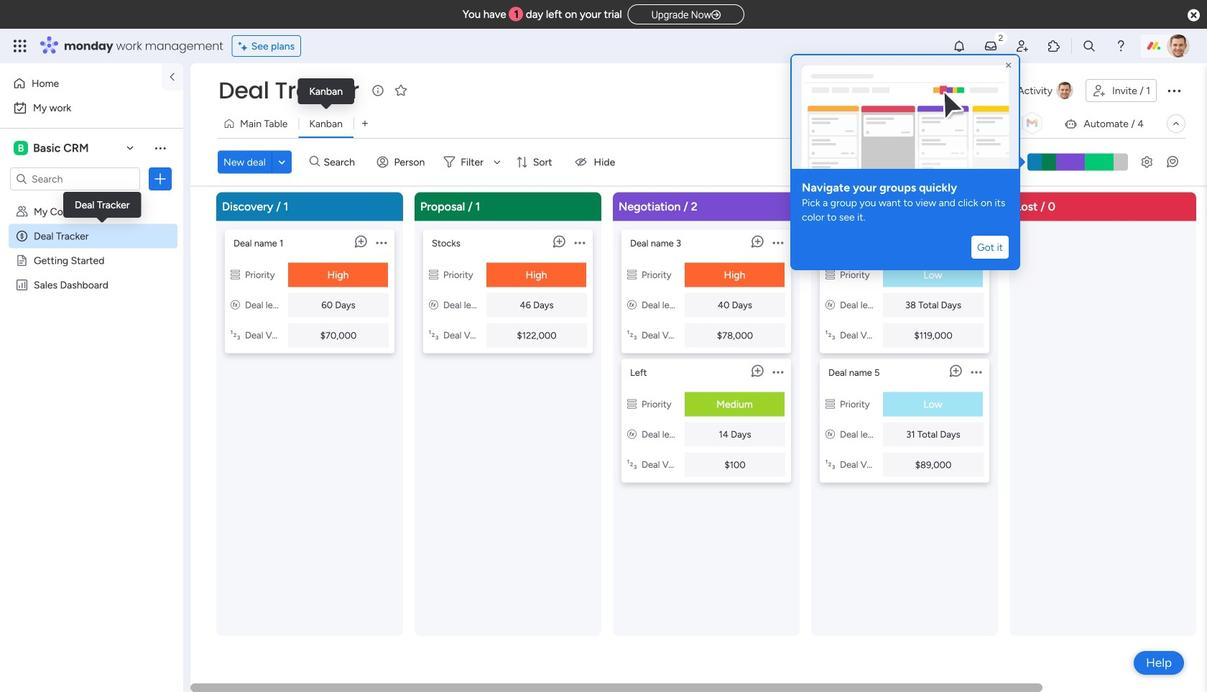 Task type: vqa. For each thing, say whether or not it's contained in the screenshot.
slider arrow image
no



Task type: locate. For each thing, give the bounding box(es) containing it.
v2 status outline image
[[231, 269, 240, 281], [826, 269, 835, 281], [826, 399, 835, 410]]

arrow down image
[[489, 153, 506, 171]]

add to favorites image
[[394, 83, 408, 97]]

lottie animation element
[[791, 54, 1021, 174]]

1 horizontal spatial list box
[[622, 224, 791, 483]]

option
[[9, 72, 153, 95], [9, 96, 175, 119], [0, 199, 183, 202]]

v2 small numbers digit column outline image
[[231, 330, 240, 341], [429, 330, 438, 341], [826, 330, 835, 341], [627, 459, 637, 470]]

Search in workspace field
[[30, 171, 120, 187]]

monday marketplace image
[[1047, 39, 1062, 53]]

dapulse close image
[[1188, 8, 1200, 23]]

see plans image
[[238, 38, 251, 54]]

options image
[[1166, 82, 1183, 99], [575, 229, 585, 256]]

show board description image
[[369, 83, 387, 98]]

close image
[[1003, 60, 1015, 71]]

0 vertical spatial v2 small numbers digit column outline image
[[627, 330, 637, 341]]

lottie animation image
[[792, 55, 1019, 169]]

heading
[[802, 180, 1009, 196]]

terry turtle image
[[1167, 35, 1190, 58]]

workspace options image
[[153, 141, 167, 155]]

0 vertical spatial options image
[[1166, 82, 1183, 99]]

1 horizontal spatial v2 function small outline image
[[627, 299, 637, 311]]

notifications image
[[952, 39, 967, 53]]

v2 small numbers digit column outline image
[[627, 330, 637, 341], [826, 459, 835, 470]]

options image
[[153, 172, 167, 186], [376, 229, 387, 256], [773, 229, 784, 256]]

v2 function small outline image
[[429, 299, 438, 311], [627, 299, 637, 311]]

2 horizontal spatial list box
[[820, 224, 990, 483]]

list box
[[0, 197, 183, 491], [622, 224, 791, 483], [820, 224, 990, 483]]

v2 search image
[[310, 154, 320, 170]]

v2 status outline image
[[429, 269, 438, 281], [627, 269, 637, 281], [627, 399, 637, 410]]

update feed image
[[984, 39, 998, 53]]

0 horizontal spatial options image
[[575, 229, 585, 256]]

0 horizontal spatial options image
[[153, 172, 167, 186]]

1 vertical spatial option
[[9, 96, 175, 119]]

0 vertical spatial option
[[9, 72, 153, 95]]

v2 function small outline image
[[231, 299, 240, 311], [826, 299, 835, 311], [627, 429, 637, 440], [826, 429, 835, 440]]

2 horizontal spatial options image
[[773, 229, 784, 256]]

angle down image
[[278, 157, 285, 167]]

None field
[[215, 75, 363, 106]]

0 horizontal spatial v2 function small outline image
[[429, 299, 438, 311]]

row group
[[213, 192, 1208, 684]]

collapse board header image
[[1171, 118, 1182, 129]]

1 horizontal spatial v2 small numbers digit column outline image
[[826, 459, 835, 470]]

workspace image
[[14, 140, 28, 156]]



Task type: describe. For each thing, give the bounding box(es) containing it.
workspace selection element
[[14, 139, 91, 157]]

2 vertical spatial option
[[0, 199, 183, 202]]

add view image
[[362, 118, 368, 129]]

1 horizontal spatial options image
[[1166, 82, 1183, 99]]

select product image
[[13, 39, 27, 53]]

1 vertical spatial v2 small numbers digit column outline image
[[826, 459, 835, 470]]

Search field
[[320, 152, 363, 172]]

2 image
[[995, 29, 1008, 46]]

1 v2 function small outline image from the left
[[429, 299, 438, 311]]

2 v2 function small outline image from the left
[[627, 299, 637, 311]]

v2 status outline image for 2nd v2 function small outline image from the left
[[627, 269, 637, 281]]

help image
[[1114, 39, 1128, 53]]

0 horizontal spatial list box
[[0, 197, 183, 491]]

search everything image
[[1082, 39, 1097, 53]]

v2 status outline image for first v2 function small outline image
[[429, 269, 438, 281]]

board activity image
[[1057, 82, 1074, 99]]

1 vertical spatial options image
[[575, 229, 585, 256]]

public dashboard image
[[15, 278, 29, 292]]

invite members image
[[1016, 39, 1030, 53]]

dapulse rightstroke image
[[712, 10, 721, 20]]

0 horizontal spatial v2 small numbers digit column outline image
[[627, 330, 637, 341]]

1 horizontal spatial options image
[[376, 229, 387, 256]]

public board image
[[15, 254, 29, 267]]



